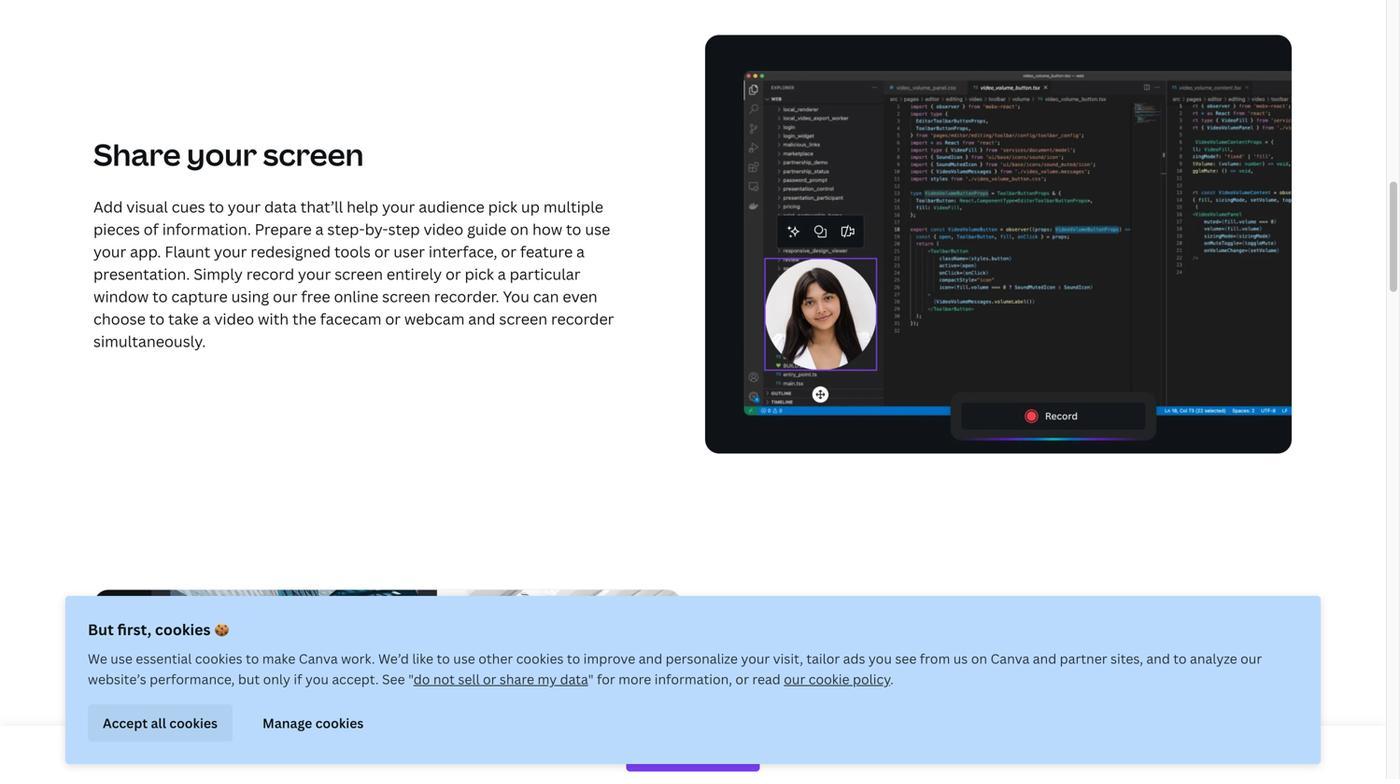 Task type: vqa. For each thing, say whether or not it's contained in the screenshot.
list at the left of the page
no



Task type: locate. For each thing, give the bounding box(es) containing it.
in left one
[[802, 749, 815, 769]]

1 horizontal spatial video
[[424, 219, 464, 239]]

use up website's
[[111, 650, 133, 668]]

recorder.
[[434, 286, 500, 306]]

you up clip
[[1086, 727, 1112, 747]]

your up free
[[298, 264, 331, 284]]

0 horizontal spatial use
[[111, 650, 133, 668]]

use down multiple
[[585, 219, 611, 239]]

like
[[412, 650, 434, 668]]

choose
[[93, 309, 146, 329]]

2 horizontal spatial video
[[876, 727, 916, 747]]

0 horizontal spatial on
[[511, 219, 529, 239]]

cookies inside button
[[316, 714, 364, 732]]

0 horizontal spatial data
[[264, 197, 297, 217]]

1 horizontal spatial data
[[560, 671, 588, 688]]

2 horizontal spatial on
[[1055, 664, 1093, 705]]

do
[[414, 671, 430, 688], [916, 749, 935, 769]]

our down record
[[273, 286, 298, 306]]

accept all cookies
[[103, 714, 218, 732]]

window
[[93, 286, 149, 306]]

1 horizontal spatial our
[[784, 671, 806, 688]]

our right analyze
[[1241, 650, 1263, 668]]

data up prepare
[[264, 197, 297, 217]]

of
[[144, 219, 159, 239], [1102, 749, 1117, 769], [1192, 771, 1207, 779]]

all
[[151, 714, 166, 732]]

1 horizontal spatial in
[[1174, 749, 1187, 769]]

instantly?
[[983, 727, 1054, 747]]

1 vertical spatial our
[[1241, 650, 1263, 668]]

0 vertical spatial video
[[424, 219, 464, 239]]

1 vertical spatial of
[[1102, 749, 1117, 769]]

your down demo
[[782, 771, 815, 779]]

in right plant
[[1174, 749, 1187, 769]]

share
[[500, 671, 535, 688]]

for inside the need a birthday video greeting instantly? are you tasked with a website demo in one hour? or do you need to edit a clip of a plant in your garden for your science presentation? quickly snap a self-recording of yoursel
[[757, 771, 778, 779]]

on
[[511, 219, 529, 239], [972, 650, 988, 668], [1055, 664, 1093, 705]]

science
[[819, 771, 873, 779]]

1 horizontal spatial canva
[[991, 650, 1030, 668]]

how
[[533, 219, 563, 239]]

to up but on the bottom
[[246, 650, 259, 668]]

of right recording
[[1192, 771, 1207, 779]]

on up are
[[1055, 664, 1093, 705]]

screen down entirely
[[382, 286, 431, 306]]

1 horizontal spatial with
[[1167, 727, 1198, 747]]

of up self-
[[1102, 749, 1117, 769]]

performance,
[[150, 671, 235, 688]]

a down that'll
[[315, 219, 324, 239]]

0 horizontal spatial canva
[[299, 650, 338, 668]]

essential
[[136, 650, 192, 668]]

website
[[1214, 727, 1270, 747]]

use up sell
[[454, 650, 476, 668]]

on right us
[[972, 650, 988, 668]]

self-
[[1088, 771, 1119, 779]]

0 horizontal spatial of
[[144, 219, 159, 239]]

to inside the need a birthday video greeting instantly? are you tasked with a website demo in one hour? or do you need to edit a clip of a plant in your garden for your science presentation? quickly snap a self-recording of yoursel
[[1009, 749, 1024, 769]]

canva up if
[[299, 650, 338, 668]]

time
[[1099, 664, 1166, 705]]

do up the 'presentation?'
[[916, 749, 935, 769]]

and
[[469, 309, 496, 329], [639, 650, 663, 668], [1033, 650, 1057, 668], [1147, 650, 1171, 668]]

2 horizontal spatial use
[[585, 219, 611, 239]]

flaunt
[[165, 242, 211, 262]]

tailor
[[807, 650, 840, 668]]

1 horizontal spatial for
[[757, 771, 778, 779]]

we
[[88, 650, 107, 668]]

we use essential cookies to make canva work. we'd like to use other cookies to improve and personalize your visit, tailor ads you see from us on canva and partner sites, and to analyze our website's performance, but only if you accept. see "
[[88, 650, 1263, 688]]

our inside add visual cues to your data that'll help your audience pick up multiple pieces of information. prepare a step-by-step video guide on how to use your app. flaunt your redesigned tools or user interface, or feature a presentation. simply record your screen entirely or pick a particular window to capture using our free online screen recorder. you can even choose to take a video with the facecam or webcam and screen recorder simultaneously.
[[273, 286, 298, 306]]

" inside we use essential cookies to make canva work. we'd like to use other cookies to improve and personalize your visit, tailor ads you see from us on canva and partner sites, and to analyze our website's performance, but only if you accept. see "
[[408, 671, 414, 688]]

prepare
[[255, 219, 312, 239]]

1 horizontal spatial do
[[916, 749, 935, 769]]

or down interface,
[[446, 264, 461, 284]]

cookies down accept. on the left bottom of page
[[316, 714, 364, 732]]

1 horizontal spatial use
[[454, 650, 476, 668]]

accept
[[103, 714, 148, 732]]

your up read on the right bottom of page
[[742, 650, 770, 668]]

to left the improve
[[567, 650, 581, 668]]

with
[[258, 309, 289, 329], [1167, 727, 1198, 747]]

app.
[[130, 242, 161, 262]]

1 vertical spatial for
[[757, 771, 778, 779]]

a up you
[[498, 264, 506, 284]]

share your screen
[[93, 134, 364, 175]]

" down the improve
[[588, 671, 594, 688]]

first,
[[117, 620, 152, 640]]

1 vertical spatial do
[[916, 749, 935, 769]]

0 horizontal spatial do
[[414, 671, 430, 688]]

your up step
[[382, 197, 415, 217]]

more
[[619, 671, 652, 688]]

or
[[374, 242, 390, 262], [501, 242, 517, 262], [446, 264, 461, 284], [385, 309, 401, 329], [483, 671, 497, 688], [736, 671, 749, 688]]

personalize
[[666, 650, 738, 668]]

upload
[[945, 664, 1049, 705]]

video up the or
[[876, 727, 916, 747]]

policy
[[853, 671, 891, 688]]

free
[[301, 286, 330, 306]]

with left the in the left top of the page
[[258, 309, 289, 329]]

0 horizontal spatial "
[[408, 671, 414, 688]]

1 vertical spatial video
[[214, 309, 254, 329]]

and left partner
[[1033, 650, 1057, 668]]

1 vertical spatial with
[[1167, 727, 1198, 747]]

your down pieces
[[93, 242, 126, 262]]

to down presentation.
[[152, 286, 168, 306]]

quickly
[[980, 771, 1034, 779]]

0 horizontal spatial video
[[214, 309, 254, 329]]

2 canva from the left
[[991, 650, 1030, 668]]

to up information.
[[209, 197, 224, 217]]

do down like
[[414, 671, 430, 688]]

1 canva from the left
[[299, 650, 338, 668]]

not
[[434, 671, 455, 688]]

to left analyze
[[1174, 650, 1188, 668]]

cookies down 🍪
[[195, 650, 243, 668]]

presentation.
[[93, 264, 190, 284]]

facecam
[[320, 309, 382, 329]]

plant
[[1133, 749, 1170, 769]]

or right sell
[[483, 671, 497, 688]]

hour?
[[850, 749, 891, 769]]

video down audience at the left top
[[424, 219, 464, 239]]

a right need
[[799, 727, 807, 747]]

to up quickly
[[1009, 749, 1024, 769]]

but
[[238, 671, 260, 688]]

2 vertical spatial our
[[784, 671, 806, 688]]

2 " from the left
[[588, 671, 594, 688]]

1 horizontal spatial "
[[588, 671, 594, 688]]

video
[[424, 219, 464, 239], [214, 309, 254, 329], [876, 727, 916, 747]]

screen down you
[[499, 309, 548, 329]]

0 vertical spatial data
[[264, 197, 297, 217]]

pick up guide
[[488, 197, 518, 217]]

use
[[585, 219, 611, 239], [111, 650, 133, 668], [454, 650, 476, 668]]

cookies right all
[[169, 714, 218, 732]]

to down multiple
[[566, 219, 582, 239]]

0 vertical spatial our
[[273, 286, 298, 306]]

pick up "recorder."
[[465, 264, 494, 284]]

ads
[[844, 650, 866, 668]]

canva right us
[[991, 650, 1030, 668]]

and down "recorder."
[[469, 309, 496, 329]]

"
[[408, 671, 414, 688], [588, 671, 594, 688]]

2 horizontal spatial our
[[1241, 650, 1263, 668]]

1 horizontal spatial on
[[972, 650, 988, 668]]

on down up
[[511, 219, 529, 239]]

greeting
[[920, 727, 979, 747]]

our down visit,
[[784, 671, 806, 688]]

cookie
[[809, 671, 850, 688]]

with up plant
[[1167, 727, 1198, 747]]

with inside add visual cues to your data that'll help your audience pick up multiple pieces of information. prepare a step-by-step video guide on how to use your app. flaunt your redesigned tools or user interface, or feature a presentation. simply record your screen entirely or pick a particular window to capture using our free online screen recorder. you can even choose to take a video with the facecam or webcam and screen recorder simultaneously.
[[258, 309, 289, 329]]

a up snap
[[1060, 749, 1068, 769]]

0 horizontal spatial our
[[273, 286, 298, 306]]

cookies
[[155, 620, 211, 640], [195, 650, 243, 668], [517, 650, 564, 668], [169, 714, 218, 732], [316, 714, 364, 732]]

online video recorder feature card 3 image
[[93, 589, 682, 779]]

on inside add visual cues to your data that'll help your audience pick up multiple pieces of information. prepare a step-by-step video guide on how to use your app. flaunt your redesigned tools or user interface, or feature a presentation. simply record your screen entirely or pick a particular window to capture using our free online screen recorder. you can even choose to take a video with the facecam or webcam and screen recorder simultaneously.
[[511, 219, 529, 239]]

2 vertical spatial video
[[876, 727, 916, 747]]

manage
[[263, 714, 312, 732]]

your up information.
[[228, 197, 261, 217]]

edit
[[1028, 749, 1056, 769]]

our inside we use essential cookies to make canva work. we'd like to use other cookies to improve and personalize your visit, tailor ads you see from us on canva and partner sites, and to analyze our website's performance, but only if you accept. see "
[[1241, 650, 1263, 668]]

0 vertical spatial with
[[258, 309, 289, 329]]

accept.
[[332, 671, 379, 688]]

1 " from the left
[[408, 671, 414, 688]]

clip
[[1072, 749, 1098, 769]]

your up cues
[[187, 134, 257, 175]]

video down using
[[214, 309, 254, 329]]

screen
[[263, 134, 364, 175], [335, 264, 383, 284], [382, 286, 431, 306], [499, 309, 548, 329]]

0 vertical spatial for
[[597, 671, 616, 688]]

of down visual
[[144, 219, 159, 239]]

" right see
[[408, 671, 414, 688]]

pieces
[[93, 219, 140, 239]]

for down demo
[[757, 771, 778, 779]]

for
[[597, 671, 616, 688], [757, 771, 778, 779]]

to right like
[[437, 650, 450, 668]]

0 horizontal spatial with
[[258, 309, 289, 329]]

video inside the need a birthday video greeting instantly? are you tasked with a website demo in one hour? or do you need to edit a clip of a plant in your garden for your science presentation? quickly snap a self-recording of yoursel
[[876, 727, 916, 747]]

2 in from the left
[[1174, 749, 1187, 769]]

for down the improve
[[597, 671, 616, 688]]

0 horizontal spatial in
[[802, 749, 815, 769]]

data right 'my'
[[560, 671, 588, 688]]

that'll
[[301, 197, 343, 217]]

2 horizontal spatial of
[[1192, 771, 1207, 779]]

0 vertical spatial of
[[144, 219, 159, 239]]



Task type: describe. For each thing, give the bounding box(es) containing it.
and up do not sell or share my data " for more information, or read our cookie policy .
[[639, 650, 663, 668]]

step-
[[327, 219, 365, 239]]

website's
[[88, 671, 147, 688]]

if
[[294, 671, 302, 688]]

our cookie policy link
[[784, 671, 891, 688]]

up
[[521, 197, 540, 217]]

use inside add visual cues to your data that'll help your audience pick up multiple pieces of information. prepare a step-by-step video guide on how to use your app. flaunt your redesigned tools or user interface, or feature a presentation. simply record your screen entirely or pick a particular window to capture using our free online screen recorder. you can even choose to take a video with the facecam or webcam and screen recorder simultaneously.
[[585, 219, 611, 239]]

only
[[263, 671, 291, 688]]

but
[[88, 620, 114, 640]]

entirely
[[387, 264, 442, 284]]

webcam
[[405, 309, 465, 329]]

online video recorder feature card 2 image
[[705, 34, 1294, 455]]

particular
[[510, 264, 581, 284]]

tasked
[[1116, 727, 1163, 747]]

information,
[[655, 671, 733, 688]]

need
[[969, 749, 1005, 769]]

birthday
[[811, 727, 873, 747]]

guide
[[467, 219, 507, 239]]

1 horizontal spatial of
[[1102, 749, 1117, 769]]

make
[[262, 650, 296, 668]]

by-
[[365, 219, 388, 239]]

us
[[954, 650, 969, 668]]

online
[[334, 286, 379, 306]]

redesigned
[[251, 242, 331, 262]]

read
[[753, 671, 781, 688]]

live,
[[881, 664, 939, 705]]

data inside add visual cues to your data that'll help your audience pick up multiple pieces of information. prepare a step-by-step video guide on how to use your app. flaunt your redesigned tools or user interface, or feature a presentation. simply record your screen entirely or pick a particular window to capture using our free online screen recorder. you can even choose to take a video with the facecam or webcam and screen recorder simultaneously.
[[264, 197, 297, 217]]

0 vertical spatial pick
[[488, 197, 518, 217]]

my
[[538, 671, 557, 688]]

or left read on the right bottom of page
[[736, 671, 749, 688]]

add
[[93, 197, 123, 217]]

need a birthday video greeting instantly? are you tasked with a website demo in one hour? or do you need to edit a clip of a plant in your garden for your science presentation? quickly snap a self-recording of yoursel
[[757, 727, 1277, 779]]

using
[[231, 286, 269, 306]]

of inside add visual cues to your data that'll help your audience pick up multiple pieces of information. prepare a step-by-step video guide on how to use your app. flaunt your redesigned tools or user interface, or feature a presentation. simply record your screen entirely or pick a particular window to capture using our free online screen recorder. you can even choose to take a video with the facecam or webcam and screen recorder simultaneously.
[[144, 219, 159, 239]]

or left webcam
[[385, 309, 401, 329]]

2 vertical spatial of
[[1192, 771, 1207, 779]]

recording
[[1119, 771, 1189, 779]]

sites,
[[1111, 650, 1144, 668]]

even
[[563, 286, 598, 306]]

on inside we use essential cookies to make canva work. we'd like to use other cookies to improve and personalize your visit, tailor ads you see from us on canva and partner sites, and to analyze our website's performance, but only if you accept. see "
[[972, 650, 988, 668]]

share
[[93, 134, 181, 175]]

do not sell or share my data link
[[414, 671, 588, 688]]

demo
[[757, 749, 798, 769]]

cookies up essential
[[155, 620, 211, 640]]

sell
[[458, 671, 480, 688]]

manage cookies
[[263, 714, 364, 732]]

recorder
[[551, 309, 614, 329]]

do inside the need a birthday video greeting instantly? are you tasked with a website demo in one hour? or do you need to edit a clip of a plant in your garden for your science presentation? quickly snap a self-recording of yoursel
[[916, 749, 935, 769]]

0 vertical spatial do
[[414, 671, 430, 688]]

interface,
[[429, 242, 498, 262]]

and inside add visual cues to your data that'll help your audience pick up multiple pieces of information. prepare a step-by-step video guide on how to use your app. flaunt your redesigned tools or user interface, or feature a presentation. simply record your screen entirely or pick a particular window to capture using our free online screen recorder. you can even choose to take a video with the facecam or webcam and screen recorder simultaneously.
[[469, 309, 496, 329]]

simultaneously.
[[93, 331, 206, 351]]

work.
[[341, 650, 375, 668]]

1 in from the left
[[802, 749, 815, 769]]

the
[[293, 309, 317, 329]]

shoot it live, upload on time
[[757, 664, 1166, 705]]

screen up online
[[335, 264, 383, 284]]

visual
[[126, 197, 168, 217]]

capture
[[171, 286, 228, 306]]

you right if
[[306, 671, 329, 688]]

cookies inside button
[[169, 714, 218, 732]]

step
[[388, 219, 420, 239]]

multiple
[[544, 197, 604, 217]]

a left plant
[[1121, 749, 1129, 769]]

add visual cues to your data that'll help your audience pick up multiple pieces of information. prepare a step-by-step video guide on how to use your app. flaunt your redesigned tools or user interface, or feature a presentation. simply record your screen entirely or pick a particular window to capture using our free online screen recorder. you can even choose to take a video with the facecam or webcam and screen recorder simultaneously.
[[93, 197, 614, 351]]

it
[[853, 664, 875, 705]]

your inside we use essential cookies to make canva work. we'd like to use other cookies to improve and personalize your visit, tailor ads you see from us on canva and partner sites, and to analyze our website's performance, but only if you accept. see "
[[742, 650, 770, 668]]

tools
[[334, 242, 371, 262]]

0 horizontal spatial for
[[597, 671, 616, 688]]

or down guide
[[501, 242, 517, 262]]

are
[[1057, 727, 1082, 747]]

a left website
[[1202, 727, 1210, 747]]

record
[[246, 264, 295, 284]]

your up simply on the top
[[214, 242, 247, 262]]

your down website
[[1191, 749, 1224, 769]]

shoot
[[757, 664, 847, 705]]

you up policy
[[869, 650, 892, 668]]

garden
[[1227, 749, 1277, 769]]

with inside the need a birthday video greeting instantly? are you tasked with a website demo in one hour? or do you need to edit a clip of a plant in your garden for your science presentation? quickly snap a self-recording of yoursel
[[1167, 727, 1198, 747]]

one
[[819, 749, 846, 769]]

1 vertical spatial pick
[[465, 264, 494, 284]]

manage cookies button
[[248, 705, 379, 742]]

.
[[891, 671, 894, 688]]

a down clip
[[1076, 771, 1084, 779]]

a right feature
[[577, 242, 585, 262]]

or down by-
[[374, 242, 390, 262]]

cues
[[172, 197, 205, 217]]

partner
[[1060, 650, 1108, 668]]

from
[[920, 650, 951, 668]]

cookies up 'my'
[[517, 650, 564, 668]]

🍪
[[214, 620, 229, 640]]

you down greeting on the right of the page
[[939, 749, 966, 769]]

visit,
[[774, 650, 804, 668]]

accept all cookies button
[[88, 705, 233, 742]]

but first, cookies 🍪
[[88, 620, 229, 640]]

do not sell or share my data " for more information, or read our cookie policy .
[[414, 671, 894, 688]]

other
[[479, 650, 513, 668]]

help
[[347, 197, 379, 217]]

a right take
[[202, 309, 211, 329]]

simply
[[194, 264, 243, 284]]

to up simultaneously.
[[149, 309, 165, 329]]

1 vertical spatial data
[[560, 671, 588, 688]]

analyze
[[1191, 650, 1238, 668]]

feature
[[520, 242, 573, 262]]

can
[[533, 286, 559, 306]]

presentation?
[[877, 771, 977, 779]]

take
[[168, 309, 199, 329]]

screen up that'll
[[263, 134, 364, 175]]

snap
[[1037, 771, 1072, 779]]

need
[[757, 727, 795, 747]]

you
[[503, 286, 530, 306]]

and right sites,
[[1147, 650, 1171, 668]]



